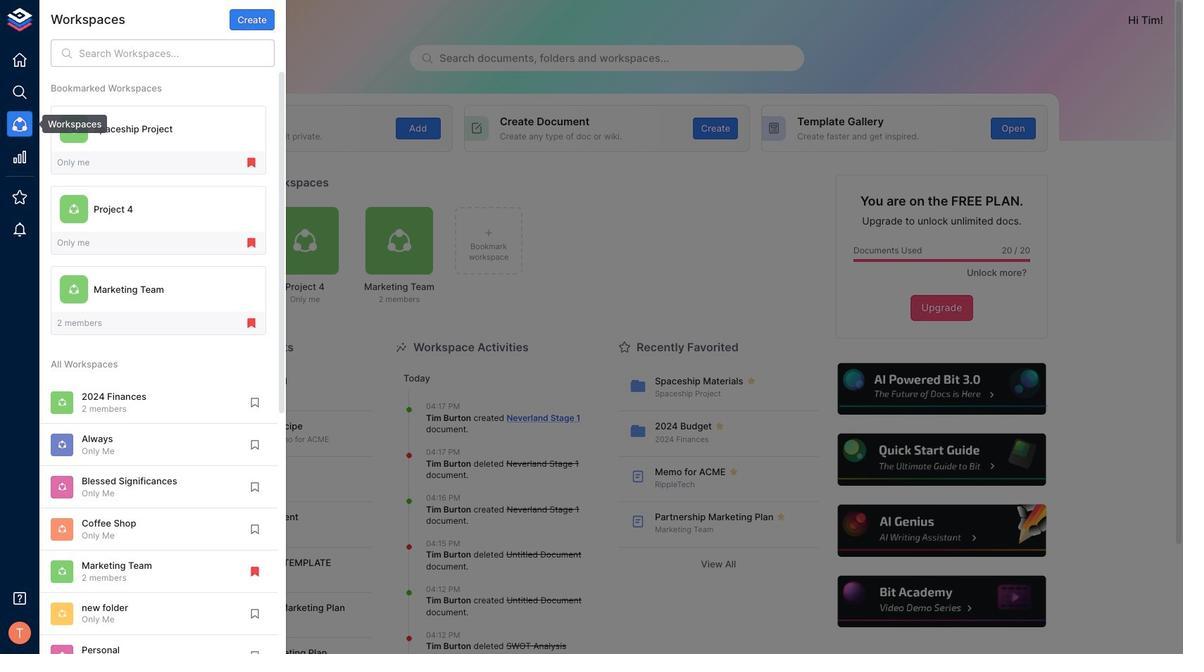 Task type: locate. For each thing, give the bounding box(es) containing it.
bookmark image
[[249, 396, 261, 409], [249, 481, 261, 494], [249, 608, 261, 620], [249, 650, 261, 654]]

1 vertical spatial remove bookmark image
[[245, 317, 258, 330]]

2 vertical spatial remove bookmark image
[[249, 565, 261, 578]]

0 vertical spatial remove bookmark image
[[245, 237, 258, 249]]

1 vertical spatial bookmark image
[[249, 523, 261, 536]]

remove bookmark image
[[245, 237, 258, 249], [245, 317, 258, 330], [249, 565, 261, 578]]

1 bookmark image from the top
[[249, 439, 261, 451]]

0 vertical spatial bookmark image
[[249, 439, 261, 451]]

Search Workspaces... text field
[[79, 39, 275, 67]]

tooltip
[[32, 115, 107, 133]]

help image
[[836, 361, 1048, 417], [836, 432, 1048, 488], [836, 503, 1048, 559], [836, 574, 1048, 630]]

bookmark image
[[249, 439, 261, 451], [249, 523, 261, 536]]

4 bookmark image from the top
[[249, 650, 261, 654]]



Task type: vqa. For each thing, say whether or not it's contained in the screenshot.
third help IMAGE from the top of the page
yes



Task type: describe. For each thing, give the bounding box(es) containing it.
2 help image from the top
[[836, 432, 1048, 488]]

4 help image from the top
[[836, 574, 1048, 630]]

2 bookmark image from the top
[[249, 523, 261, 536]]

2 bookmark image from the top
[[249, 481, 261, 494]]

1 bookmark image from the top
[[249, 396, 261, 409]]

3 bookmark image from the top
[[249, 608, 261, 620]]

remove bookmark image
[[245, 156, 258, 169]]

3 help image from the top
[[836, 503, 1048, 559]]

1 help image from the top
[[836, 361, 1048, 417]]



